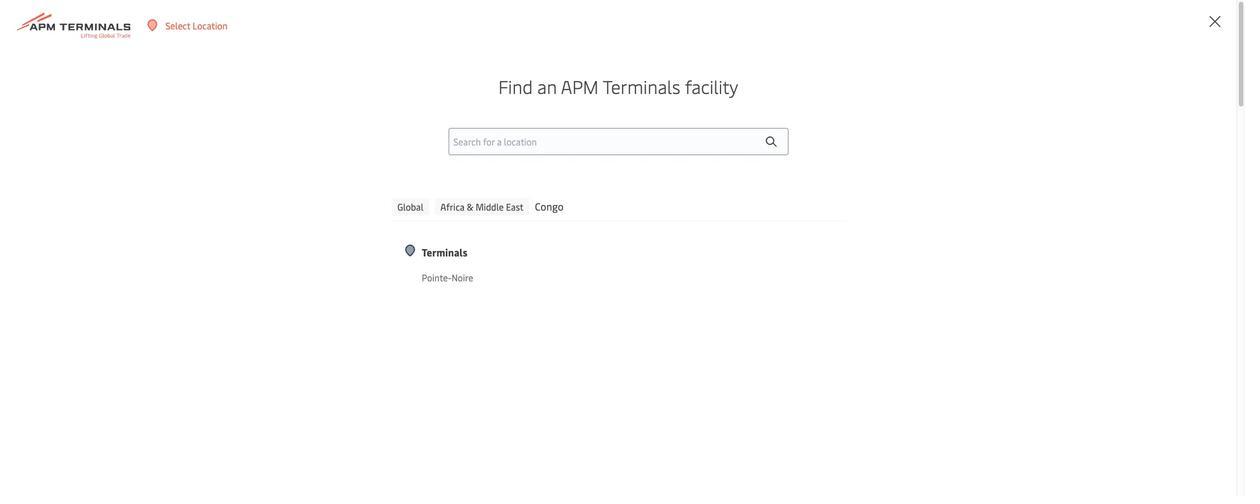Task type: describe. For each thing, give the bounding box(es) containing it.
responsibility.
[[536, 293, 592, 305]]

on
[[269, 257, 280, 269]]

to
[[325, 257, 334, 269]]

lifting
[[198, 275, 222, 287]]

towards
[[298, 293, 331, 305]]

best
[[397, 257, 415, 269]]

1 our from the left
[[290, 275, 303, 287]]

pointe-noire
[[422, 272, 473, 284]]

select location
[[165, 19, 228, 31]]

achieve
[[526, 257, 557, 269]]

lifting standards
[[198, 190, 444, 235]]

find
[[498, 74, 533, 99]]

decarbonisation
[[198, 293, 263, 305]]

key
[[469, 275, 483, 287]]

2 our from the left
[[440, 275, 454, 287]]

terminals inside 'apm terminals is on a pathway to be the world's best terminal company. we will achieve this by constantly lifting the standard of our customers' experience at each of our 64 key locations around the globe. on our decarbonisation journey towards net zero  by 2040, we will also lift the standard of responsibility.'
[[219, 257, 259, 269]]

around
[[524, 275, 553, 287]]

1 horizontal spatial terminals
[[422, 246, 468, 260]]

pointe-noire link
[[422, 271, 588, 285]]

locations
[[485, 275, 522, 287]]

africa & middle east button
[[435, 199, 529, 216]]

find an apm terminals facility
[[498, 74, 738, 99]]

world's
[[364, 257, 394, 269]]

0 vertical spatial standard
[[240, 275, 276, 287]]

middle
[[476, 201, 504, 213]]

2040,
[[382, 293, 405, 305]]

congo
[[535, 200, 564, 214]]

1 horizontal spatial of
[[429, 275, 438, 287]]

global button
[[392, 199, 429, 216]]

east
[[506, 201, 524, 213]]

pathway
[[289, 257, 323, 269]]

standards
[[300, 190, 444, 235]]

journey
[[265, 293, 296, 305]]

location
[[193, 19, 228, 31]]

at
[[398, 275, 406, 287]]

2 horizontal spatial terminals
[[603, 74, 681, 99]]

the up decarbonisation at the bottom of the page
[[224, 275, 238, 287]]

global
[[397, 201, 424, 213]]

apm inside 'apm terminals is on a pathway to be the world's best terminal company. we will achieve this by constantly lifting the standard of our customers' experience at each of our 64 key locations around the globe. on our decarbonisation journey towards net zero  by 2040, we will also lift the standard of responsibility.'
[[198, 257, 217, 269]]

africa & middle east
[[441, 201, 524, 213]]

&
[[467, 201, 474, 213]]

the right lift
[[470, 293, 484, 305]]



Task type: vqa. For each thing, say whether or not it's contained in the screenshot.
Close alert image
no



Task type: locate. For each thing, give the bounding box(es) containing it.
standard
[[240, 275, 276, 287], [486, 293, 522, 305]]

also
[[438, 293, 454, 305]]

will right 'we'
[[421, 293, 435, 305]]

by right this
[[576, 257, 586, 269]]

of right each on the left
[[429, 275, 438, 287]]

the right be
[[348, 257, 362, 269]]

of
[[279, 275, 287, 287], [429, 275, 438, 287], [525, 293, 533, 305]]

our left 64
[[440, 275, 454, 287]]

0 horizontal spatial our
[[290, 275, 303, 287]]

on
[[597, 275, 608, 287]]

0 vertical spatial apm
[[561, 74, 599, 99]]

1 horizontal spatial apm
[[561, 74, 599, 99]]

globe.
[[571, 275, 595, 287]]

of down the around
[[525, 293, 533, 305]]

0 horizontal spatial standard
[[240, 275, 276, 287]]

of down a
[[279, 275, 287, 287]]

0 vertical spatial will
[[510, 257, 524, 269]]

africa
[[441, 201, 465, 213]]

facility
[[685, 74, 738, 99]]

standard down locations
[[486, 293, 522, 305]]

Search for a location search field
[[448, 128, 788, 155]]

apm right an
[[561, 74, 599, 99]]

terminals
[[603, 74, 681, 99], [422, 246, 468, 260], [219, 257, 259, 269]]

by
[[576, 257, 586, 269], [370, 293, 380, 305]]

congo button
[[535, 199, 564, 216]]

lift
[[457, 293, 468, 305]]

customers'
[[305, 275, 349, 287]]

is
[[261, 257, 267, 269]]

select
[[165, 19, 190, 31]]

0 vertical spatial by
[[576, 257, 586, 269]]

company.
[[454, 257, 493, 269]]

2 horizontal spatial our
[[611, 275, 624, 287]]

each
[[408, 275, 427, 287]]

our
[[290, 275, 303, 287], [440, 275, 454, 287], [611, 275, 624, 287]]

lifting
[[198, 190, 291, 235]]

64
[[456, 275, 467, 287]]

apm
[[561, 74, 599, 99], [198, 257, 217, 269]]

noire
[[452, 272, 473, 284]]

will
[[510, 257, 524, 269], [421, 293, 435, 305]]

apm terminals is on a pathway to be the world's best terminal company. we will achieve this by constantly lifting the standard of our customers' experience at each of our 64 key locations around the globe. on our decarbonisation journey towards net zero  by 2040, we will also lift the standard of responsibility.
[[198, 257, 631, 305]]

0 horizontal spatial of
[[279, 275, 287, 287]]

pointe-
[[422, 272, 452, 284]]

1 horizontal spatial standard
[[486, 293, 522, 305]]

apm up lifting
[[198, 257, 217, 269]]

will right we
[[510, 257, 524, 269]]

a
[[282, 257, 287, 269]]

constantly
[[588, 257, 631, 269]]

0 horizontal spatial terminals
[[219, 257, 259, 269]]

0 horizontal spatial will
[[421, 293, 435, 305]]

3 our from the left
[[611, 275, 624, 287]]

2 horizontal spatial of
[[525, 293, 533, 305]]

terminal
[[416, 257, 452, 269]]

1 vertical spatial standard
[[486, 293, 522, 305]]

experience
[[352, 275, 396, 287]]

this
[[559, 257, 574, 269]]

standard down is
[[240, 275, 276, 287]]

we
[[495, 257, 508, 269]]

1 vertical spatial by
[[370, 293, 380, 305]]

the
[[348, 257, 362, 269], [224, 275, 238, 287], [555, 275, 568, 287], [470, 293, 484, 305]]

1 vertical spatial apm
[[198, 257, 217, 269]]

our down the pathway
[[290, 275, 303, 287]]

0 horizontal spatial by
[[370, 293, 380, 305]]

1 horizontal spatial our
[[440, 275, 454, 287]]

we
[[408, 293, 419, 305]]

net
[[333, 293, 346, 305]]

our right on
[[611, 275, 624, 287]]

1 horizontal spatial will
[[510, 257, 524, 269]]

1 horizontal spatial by
[[576, 257, 586, 269]]

1 vertical spatial will
[[421, 293, 435, 305]]

by down experience
[[370, 293, 380, 305]]

the up responsibility.
[[555, 275, 568, 287]]

be
[[336, 257, 346, 269]]

0 horizontal spatial apm
[[198, 257, 217, 269]]

an
[[537, 74, 557, 99]]



